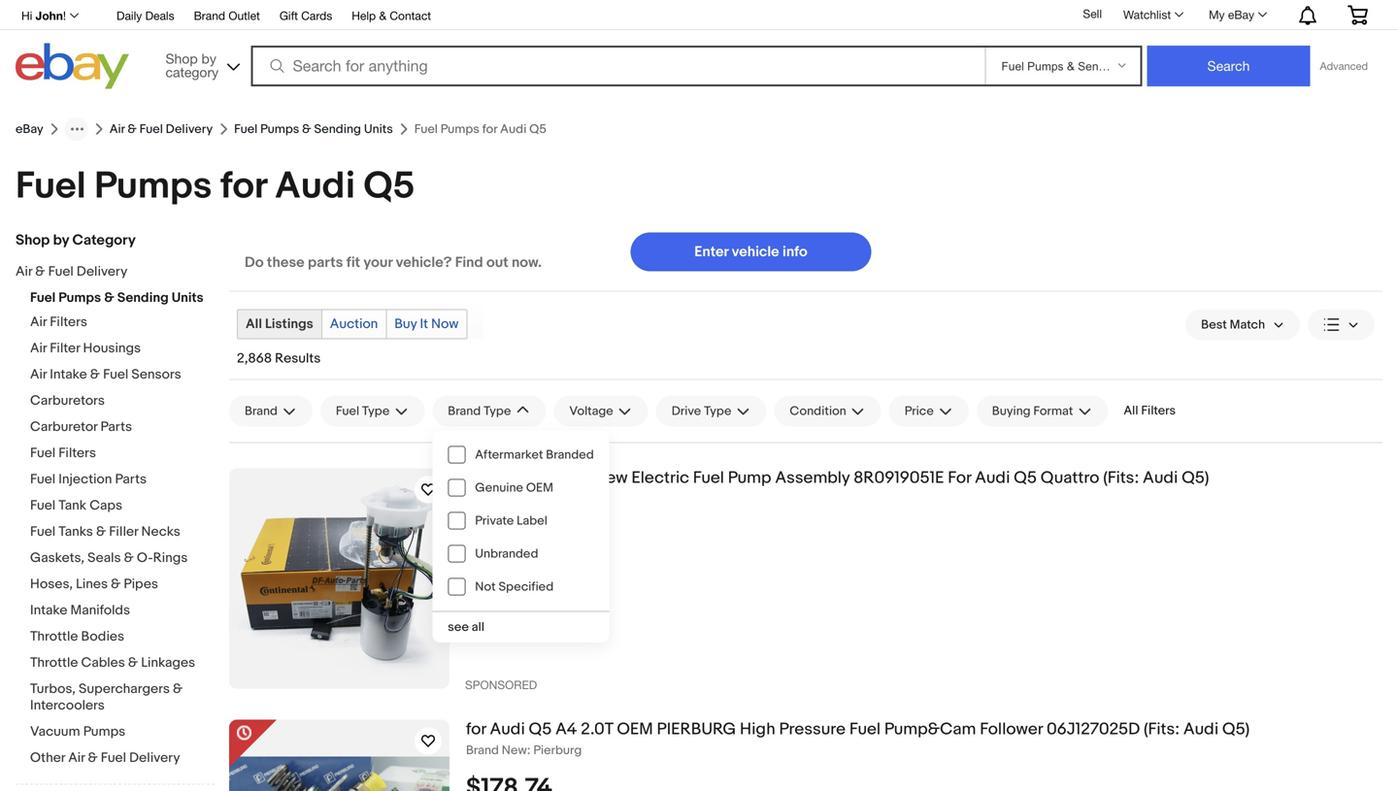 Task type: describe. For each thing, give the bounding box(es) containing it.
vacuum
[[30, 724, 80, 741]]

brand inside "brand type" dropdown button
[[448, 404, 481, 419]]

tank
[[59, 498, 87, 514]]

air & fuel delivery
[[109, 122, 213, 137]]

turbos,
[[30, 681, 76, 698]]

buy
[[395, 316, 417, 333]]

new inside for audi q5 a4 2.0t oem pierburg high pressure fuel pump&cam follower 06j127025d (fits: audi q5) brand new : pierburg
[[502, 743, 527, 758]]

all filters
[[1124, 404, 1176, 419]]

enter vehicle info
[[695, 243, 808, 261]]

brand inside for audi q5 a4 2.0t oem pierburg high pressure fuel pump&cam follower 06j127025d (fits: audi q5) brand new : pierburg
[[466, 743, 499, 758]]

2,868 results
[[237, 351, 321, 367]]

a4
[[556, 720, 577, 740]]

2 throttle from the top
[[30, 655, 78, 672]]

aftermarket branded
[[475, 447, 594, 463]]

1 vertical spatial new
[[502, 492, 527, 507]]

$285.00
[[466, 522, 562, 552]]

carburetors
[[30, 393, 105, 409]]

brand type
[[448, 404, 511, 419]]

turbos, superchargers & intercoolers link
[[30, 681, 215, 716]]

pressure
[[779, 720, 846, 740]]

ebay link
[[16, 122, 43, 137]]

o-
[[137, 550, 153, 567]]

outlet
[[229, 9, 260, 22]]

pump&cam
[[885, 720, 976, 740]]

1 throttle from the top
[[30, 629, 78, 645]]

for
[[948, 468, 971, 489]]

pumps up other air & fuel delivery link
[[83, 724, 126, 741]]

0 vertical spatial filters
[[50, 314, 87, 331]]

buy it now
[[395, 316, 459, 333]]

oem inside for audi q5 a4 2.0t oem pierburg high pressure fuel pump&cam follower 06j127025d (fits: audi q5) brand new : pierburg
[[617, 720, 653, 740]]

private
[[475, 514, 514, 529]]

linkages
[[141, 655, 195, 672]]

1 vertical spatial air & fuel delivery link
[[16, 264, 200, 282]]

delivery for air & fuel delivery
[[166, 122, 213, 137]]

gift
[[280, 9, 298, 22]]

help
[[352, 9, 376, 22]]

q5 inside for audi q5 a4 2.0t oem pierburg high pressure fuel pump&cam follower 06j127025d (fits: audi q5) brand new : pierburg
[[529, 720, 552, 740]]

now.
[[512, 254, 542, 271]]

other
[[30, 750, 65, 767]]

brand inside the oem continenta new electric fuel pump assembly 8r0919051e for audi q5 quattro (fits: audi q5) brand new : continental
[[466, 492, 499, 507]]

fuel inside for audi q5 a4 2.0t oem pierburg high pressure fuel pump&cam follower 06j127025d (fits: audi q5) brand new : pierburg
[[850, 720, 881, 740]]

all
[[472, 620, 485, 635]]

auction
[[330, 316, 378, 333]]

vacuum pumps link
[[30, 724, 215, 742]]

q5 inside the oem continenta new electric fuel pump assembly 8r0919051e for audi q5 quattro (fits: audi q5) brand new : continental
[[1014, 468, 1037, 489]]

brand outlet link
[[194, 6, 260, 27]]

all for all listings
[[246, 316, 262, 333]]

electric
[[632, 468, 689, 489]]

air intake & fuel sensors link
[[30, 367, 215, 385]]

my
[[1209, 8, 1225, 21]]

all listings
[[246, 316, 313, 333]]

watchlist
[[1124, 8, 1171, 21]]

0 vertical spatial air & fuel delivery link
[[109, 122, 213, 137]]

superchargers
[[79, 681, 170, 698]]

follower
[[980, 720, 1043, 740]]

manifolds
[[70, 603, 130, 619]]

brand outlet
[[194, 9, 260, 22]]

tap to watch item - for audi q5 a4 2.0t oem pierburg high pressure fuel pump&cam follower 06j127025d image
[[415, 728, 442, 755]]

private label link
[[432, 505, 610, 538]]

hoses,
[[30, 576, 73, 593]]

pumps up air filters link
[[59, 290, 101, 306]]

specified
[[499, 580, 554, 595]]

fuel pumps & sending units link
[[234, 122, 393, 137]]

private label
[[475, 514, 548, 529]]

it
[[420, 316, 428, 333]]

category
[[72, 232, 136, 249]]

gift cards
[[280, 9, 332, 22]]

1 horizontal spatial units
[[364, 122, 393, 137]]

unbranded
[[475, 547, 538, 562]]

parts
[[308, 254, 343, 271]]

all listings link
[[238, 310, 321, 338]]

sell
[[1083, 7, 1102, 21]]

oem inside the oem continenta new electric fuel pump assembly 8r0919051e for audi q5 quattro (fits: audi q5) brand new : continental
[[466, 468, 502, 489]]

shipping
[[517, 555, 574, 572]]

ebay inside the account "navigation"
[[1228, 8, 1255, 21]]

all filters button
[[1116, 396, 1184, 426]]

fuel inside the oem continenta new electric fuel pump assembly 8r0919051e for audi q5 quattro (fits: audi q5) brand new : continental
[[693, 468, 724, 489]]

my ebay link
[[1199, 3, 1276, 26]]

filler
[[109, 524, 138, 540]]

sending inside "air & fuel delivery fuel pumps & sending units air filters air filter housings air intake & fuel sensors carburetors carburetor parts fuel filters fuel injection parts fuel tank caps fuel tanks & filler necks gaskets, seals & o-rings hoses, lines & pipes intake manifolds throttle bodies throttle cables & linkages turbos, superchargers & intercoolers vacuum pumps other air & fuel delivery"
[[117, 290, 169, 306]]

shop
[[16, 232, 50, 249]]

0 vertical spatial intake
[[50, 367, 87, 383]]

info
[[783, 243, 808, 261]]

pierburg
[[657, 720, 736, 740]]

genuine
[[475, 480, 523, 496]]

fuel filters link
[[30, 445, 215, 464]]

your
[[364, 254, 393, 271]]

& inside the account "navigation"
[[379, 9, 387, 22]]

high
[[740, 720, 776, 740]]

ebay inside fuel pumps for audi q5 main content
[[16, 122, 43, 137]]

0 vertical spatial parts
[[100, 419, 132, 436]]

do
[[245, 254, 264, 271]]

branded
[[546, 447, 594, 463]]

fit
[[346, 254, 360, 271]]

for inside for audi q5 a4 2.0t oem pierburg high pressure fuel pump&cam follower 06j127025d (fits: audi q5) brand new : pierburg
[[466, 720, 486, 740]]

brand inside brand outlet link
[[194, 9, 225, 22]]

or
[[466, 576, 479, 594]]

2 vertical spatial filters
[[59, 445, 96, 462]]

8r0919051e
[[854, 468, 944, 489]]

pumps up fuel pumps for audi q5
[[260, 122, 299, 137]]

units inside "air & fuel delivery fuel pumps & sending units air filters air filter housings air intake & fuel sensors carburetors carburetor parts fuel filters fuel injection parts fuel tank caps fuel tanks & filler necks gaskets, seals & o-rings hoses, lines & pipes intake manifolds throttle bodies throttle cables & linkages turbos, superchargers & intercoolers vacuum pumps other air & fuel delivery"
[[172, 290, 204, 306]]

necks
[[141, 524, 180, 540]]

account navigation
[[16, 0, 1383, 30]]

fuel pumps for audi q5 main content
[[0, 110, 1399, 792]]

pipes
[[124, 576, 158, 593]]

$285.00 $40.00 shipping or best offer
[[466, 522, 574, 594]]

best
[[483, 576, 513, 594]]

continental
[[534, 492, 600, 507]]

delivery for air & fuel delivery fuel pumps & sending units air filters air filter housings air intake & fuel sensors carburetors carburetor parts fuel filters fuel injection parts fuel tank caps fuel tanks & filler necks gaskets, seals & o-rings hoses, lines & pipes intake manifolds throttle bodies throttle cables & linkages turbos, superchargers & intercoolers vacuum pumps other air & fuel delivery
[[77, 264, 128, 280]]

listings
[[265, 316, 313, 333]]

(fits: inside the oem continenta new electric fuel pump assembly 8r0919051e for audi q5 quattro (fits: audi q5) brand new : continental
[[1103, 468, 1139, 489]]

q5) inside the oem continenta new electric fuel pump assembly 8r0919051e for audi q5 quattro (fits: audi q5) brand new : continental
[[1182, 468, 1210, 489]]

2 vertical spatial delivery
[[129, 750, 180, 767]]

sensors
[[131, 367, 181, 383]]



Task type: locate. For each thing, give the bounding box(es) containing it.
1 vertical spatial q5)
[[1223, 720, 1250, 740]]

label
[[517, 514, 548, 529]]

(fits:
[[1103, 468, 1139, 489], [1144, 720, 1180, 740]]

1 horizontal spatial sending
[[314, 122, 361, 137]]

shop by category
[[16, 232, 136, 249]]

aftermarket branded link
[[432, 438, 610, 472]]

help & contact
[[352, 9, 431, 22]]

all inside button
[[1124, 404, 1139, 419]]

all
[[246, 316, 262, 333], [1124, 404, 1139, 419]]

0 vertical spatial delivery
[[166, 122, 213, 137]]

$40.00
[[466, 555, 514, 572]]

tap to watch item - oem continenta new electric fuel pump assembly 8r0919051e for audi q5 quattro image
[[415, 476, 442, 504]]

air filters link
[[30, 314, 215, 333]]

0 horizontal spatial (fits:
[[1103, 468, 1139, 489]]

hoses, lines & pipes link
[[30, 576, 215, 595]]

for audi q5 a4 2.0t oem pierburg high pressure fuel pump&cam follower 06j127025d image
[[229, 757, 450, 792]]

intake up carburetors
[[50, 367, 87, 383]]

2 horizontal spatial q5
[[1014, 468, 1037, 489]]

carburetor parts link
[[30, 419, 215, 438]]

not specified
[[475, 580, 554, 595]]

gift cards link
[[280, 6, 332, 27]]

intake manifolds link
[[30, 603, 215, 621]]

1 horizontal spatial ebay
[[1228, 8, 1255, 21]]

brand left outlet
[[194, 9, 225, 22]]

air & fuel delivery fuel pumps & sending units air filters air filter housings air intake & fuel sensors carburetors carburetor parts fuel filters fuel injection parts fuel tank caps fuel tanks & filler necks gaskets, seals & o-rings hoses, lines & pipes intake manifolds throttle bodies throttle cables & linkages turbos, superchargers & intercoolers vacuum pumps other air & fuel delivery
[[16, 264, 204, 767]]

continenta
[[506, 468, 591, 489]]

all for all filters
[[1124, 404, 1139, 419]]

None submit
[[1147, 46, 1311, 86]]

brand right tap to watch item - for audi q5 a4 2.0t oem pierburg high pressure fuel pump&cam follower 06j127025d 'icon'
[[466, 743, 499, 758]]

1 vertical spatial units
[[172, 290, 204, 306]]

delivery up fuel pumps for audi q5
[[166, 122, 213, 137]]

quattro
[[1041, 468, 1100, 489]]

sending
[[314, 122, 361, 137], [117, 290, 169, 306]]

0 vertical spatial ebay
[[1228, 8, 1255, 21]]

audi
[[275, 164, 355, 209], [975, 468, 1010, 489], [1143, 468, 1178, 489], [490, 720, 525, 740], [1184, 720, 1219, 740]]

out
[[487, 254, 509, 271]]

q5) inside for audi q5 a4 2.0t oem pierburg high pressure fuel pump&cam follower 06j127025d (fits: audi q5) brand new : pierburg
[[1223, 720, 1250, 740]]

not specified link
[[432, 571, 610, 604]]

None text field
[[466, 492, 1383, 507], [466, 743, 1383, 759], [466, 492, 1383, 507], [466, 743, 1383, 759]]

0 vertical spatial (fits:
[[1103, 468, 1139, 489]]

(fits: inside for audi q5 a4 2.0t oem pierburg high pressure fuel pump&cam follower 06j127025d (fits: audi q5) brand new : pierburg
[[1144, 720, 1180, 740]]

1 horizontal spatial for
[[466, 720, 486, 740]]

(fits: right quattro
[[1103, 468, 1139, 489]]

carburetors link
[[30, 393, 215, 411]]

intake
[[50, 367, 87, 383], [30, 603, 67, 619]]

unbranded link
[[432, 538, 610, 571]]

oem right 2.0t
[[617, 720, 653, 740]]

none submit inside banner
[[1147, 46, 1311, 86]]

new up private label
[[502, 492, 527, 507]]

throttle left bodies
[[30, 629, 78, 645]]

0 horizontal spatial q5)
[[1182, 468, 1210, 489]]

throttle up turbos,
[[30, 655, 78, 672]]

daily
[[117, 9, 142, 22]]

parts down carburetors link
[[100, 419, 132, 436]]

pumps down air & fuel delivery
[[94, 164, 212, 209]]

aftermarket
[[475, 447, 543, 463]]

1 vertical spatial for
[[466, 720, 486, 740]]

0 vertical spatial throttle
[[30, 629, 78, 645]]

advanced
[[1320, 60, 1368, 72]]

oem down aftermarket branded
[[526, 480, 553, 496]]

0 horizontal spatial for
[[220, 164, 267, 209]]

ebay
[[1228, 8, 1255, 21], [16, 122, 43, 137]]

0 horizontal spatial sending
[[117, 290, 169, 306]]

air filter housings link
[[30, 340, 215, 359]]

lines
[[76, 576, 108, 593]]

injection
[[59, 472, 112, 488]]

banner containing sell
[[16, 0, 1383, 94]]

new left pierburg
[[502, 743, 527, 758]]

these
[[267, 254, 305, 271]]

0 horizontal spatial units
[[172, 290, 204, 306]]

1 : from the top
[[527, 492, 531, 507]]

deals
[[145, 9, 174, 22]]

buy it now link
[[387, 310, 467, 338]]

brand type button
[[432, 396, 546, 427]]

1 vertical spatial q5
[[1014, 468, 1037, 489]]

q5 left quattro
[[1014, 468, 1037, 489]]

1 vertical spatial throttle
[[30, 655, 78, 672]]

air & fuel delivery link down category
[[16, 264, 200, 282]]

pump
[[728, 468, 772, 489]]

do these parts fit your vehicle? find out now.
[[245, 254, 542, 271]]

0 horizontal spatial ebay
[[16, 122, 43, 137]]

daily deals link
[[117, 6, 174, 27]]

brand left type on the left of page
[[448, 404, 481, 419]]

gaskets,
[[30, 550, 85, 567]]

pierburg
[[534, 743, 582, 758]]

2 horizontal spatial oem
[[617, 720, 653, 740]]

assembly
[[775, 468, 850, 489]]

for
[[220, 164, 267, 209], [466, 720, 486, 740]]

2 vertical spatial q5
[[529, 720, 552, 740]]

caps
[[90, 498, 122, 514]]

daily deals
[[117, 9, 174, 22]]

throttle
[[30, 629, 78, 645], [30, 655, 78, 672]]

see
[[448, 620, 469, 635]]

watchlist link
[[1113, 3, 1193, 26]]

enter
[[695, 243, 729, 261]]

type
[[484, 404, 511, 419]]

: up label
[[527, 492, 531, 507]]

q5 left a4
[[529, 720, 552, 740]]

banner
[[16, 0, 1383, 94]]

air & fuel delivery link up fuel pumps for audi q5
[[109, 122, 213, 137]]

1 vertical spatial sending
[[117, 290, 169, 306]]

for audi q5 a4 2.0t oem pierburg high pressure fuel pump&cam follower 06j127025d (fits: audi q5) brand new : pierburg
[[466, 720, 1250, 758]]

1 horizontal spatial all
[[1124, 404, 1139, 419]]

0 vertical spatial for
[[220, 164, 267, 209]]

1 horizontal spatial q5
[[529, 720, 552, 740]]

(fits: right 06j127025d on the bottom right
[[1144, 720, 1180, 740]]

oem continenta new electric fuel pump assembly 8r0919051e for audi q5 quattro (fits: audi q5) brand new : continental
[[466, 468, 1210, 507]]

1 vertical spatial :
[[527, 743, 531, 758]]

for up do on the left top
[[220, 164, 267, 209]]

delivery down category
[[77, 264, 128, 280]]

1 vertical spatial all
[[1124, 404, 1139, 419]]

advanced link
[[1311, 47, 1378, 85]]

: left pierburg
[[527, 743, 531, 758]]

oem down 'aftermarket'
[[466, 468, 502, 489]]

0 horizontal spatial all
[[246, 316, 262, 333]]

1 horizontal spatial (fits:
[[1144, 720, 1180, 740]]

pumps
[[260, 122, 299, 137], [94, 164, 212, 209], [59, 290, 101, 306], [83, 724, 126, 741]]

delivery down vacuum pumps "link"
[[129, 750, 180, 767]]

your shopping cart image
[[1347, 5, 1369, 25]]

1 vertical spatial intake
[[30, 603, 67, 619]]

oem continenta new electric fuel pump assembly 8r0919051e for audi q5 quattro image
[[229, 469, 450, 689]]

fuel pumps for audi q5
[[16, 164, 415, 209]]

1 vertical spatial ebay
[[16, 122, 43, 137]]

1 vertical spatial delivery
[[77, 264, 128, 280]]

parts down fuel filters link
[[115, 472, 147, 488]]

intake down hoses, at the bottom left
[[30, 603, 67, 619]]

throttle cables & linkages link
[[30, 655, 215, 674]]

0 vertical spatial q5
[[364, 164, 415, 209]]

contact
[[390, 9, 431, 22]]

1 vertical spatial parts
[[115, 472, 147, 488]]

cables
[[81, 655, 125, 672]]

for right tap to watch item - for audi q5 a4 2.0t oem pierburg high pressure fuel pump&cam follower 06j127025d 'icon'
[[466, 720, 486, 740]]

1 vertical spatial filters
[[1142, 404, 1176, 419]]

new up continental
[[594, 468, 628, 489]]

0 vertical spatial q5)
[[1182, 468, 1210, 489]]

vehicle
[[732, 243, 780, 261]]

gaskets, seals & o-rings link
[[30, 550, 215, 569]]

brand up private
[[466, 492, 499, 507]]

:
[[527, 492, 531, 507], [527, 743, 531, 758]]

carburetor
[[30, 419, 97, 436]]

sponsored
[[465, 678, 537, 692]]

0 horizontal spatial oem
[[466, 468, 502, 489]]

2 vertical spatial new
[[502, 743, 527, 758]]

all inside "link"
[[246, 316, 262, 333]]

for audi q5 a4 2.0t oem pierburg high pressure fuel pump&cam follower 06j127025d (fits: audi q5) link
[[466, 720, 1383, 740]]

seals
[[88, 550, 121, 567]]

q5 up do these parts fit your vehicle? find out now.
[[364, 164, 415, 209]]

: inside for audi q5 a4 2.0t oem pierburg high pressure fuel pump&cam follower 06j127025d (fits: audi q5) brand new : pierburg
[[527, 743, 531, 758]]

0 vertical spatial :
[[527, 492, 531, 507]]

0 vertical spatial sending
[[314, 122, 361, 137]]

0 vertical spatial new
[[594, 468, 628, 489]]

0 vertical spatial units
[[364, 122, 393, 137]]

0 horizontal spatial q5
[[364, 164, 415, 209]]

2 : from the top
[[527, 743, 531, 758]]

: inside the oem continenta new electric fuel pump assembly 8r0919051e for audi q5 quattro (fits: audi q5) brand new : continental
[[527, 492, 531, 507]]

1 horizontal spatial q5)
[[1223, 720, 1250, 740]]

delivery
[[166, 122, 213, 137], [77, 264, 128, 280], [129, 750, 180, 767]]

&
[[379, 9, 387, 22], [128, 122, 137, 137], [302, 122, 311, 137], [35, 264, 45, 280], [104, 290, 114, 306], [90, 367, 100, 383], [96, 524, 106, 540], [124, 550, 134, 567], [111, 576, 121, 593], [128, 655, 138, 672], [173, 681, 183, 698], [88, 750, 98, 767]]

fuel tanks & filler necks link
[[30, 524, 215, 542]]

help & contact link
[[352, 6, 431, 27]]

1 horizontal spatial oem
[[526, 480, 553, 496]]

filters inside button
[[1142, 404, 1176, 419]]

throttle bodies link
[[30, 629, 215, 647]]

fuel tank caps link
[[30, 498, 215, 516]]

1 vertical spatial (fits:
[[1144, 720, 1180, 740]]

0 vertical spatial all
[[246, 316, 262, 333]]



Task type: vqa. For each thing, say whether or not it's contained in the screenshot.
Condition on the left
no



